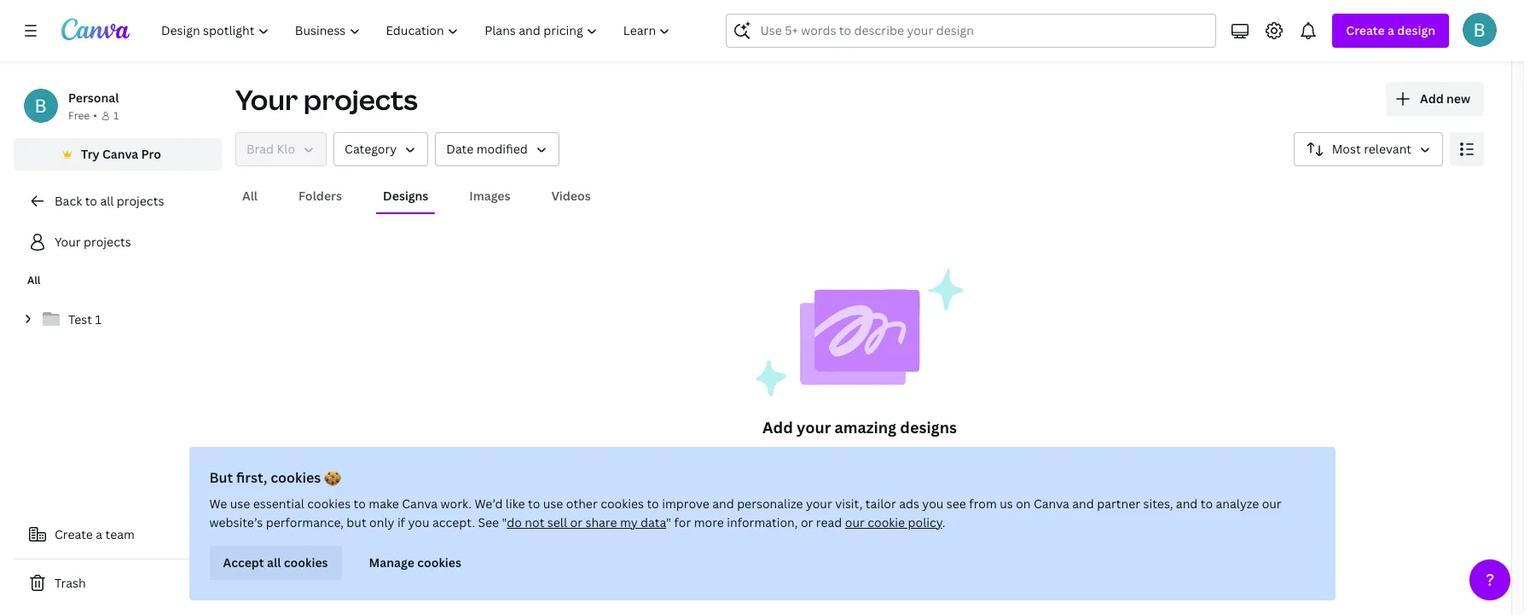 Task type: locate. For each thing, give the bounding box(es) containing it.
or left read
[[801, 514, 813, 531]]

creating
[[925, 445, 965, 460]]

your up brad klo on the top of page
[[235, 81, 298, 118]]

and left 'partner'
[[1072, 496, 1094, 512]]

all button
[[235, 180, 264, 212]]

design inside add your amazing designs you have no designs in projects yet, but let's change that. start by creating a design or uploading one here.
[[976, 445, 1008, 460]]

0 horizontal spatial designs
[[660, 445, 698, 460]]

we'd
[[475, 496, 503, 512]]

analyze
[[1216, 496, 1259, 512]]

0 horizontal spatial your projects
[[55, 234, 131, 250]]

cookies
[[271, 468, 321, 487], [307, 496, 351, 512], [601, 496, 644, 512], [284, 554, 328, 571], [417, 554, 461, 571]]

most relevant
[[1332, 141, 1412, 157]]

a inside add your amazing designs you have no designs in projects yet, but let's change that. start by creating a design or uploading one here.
[[968, 445, 973, 460]]

1 right • at the left top
[[113, 108, 119, 123]]

0 vertical spatial your
[[235, 81, 298, 118]]

canva
[[102, 146, 138, 162], [402, 496, 438, 512], [1034, 496, 1069, 512]]

your down back at top left
[[55, 234, 81, 250]]

1 vertical spatial a
[[968, 445, 973, 460]]

0 horizontal spatial our
[[845, 514, 865, 531]]

1
[[113, 108, 119, 123], [95, 311, 101, 328]]

" right see
[[502, 514, 507, 531]]

1 horizontal spatial all
[[267, 554, 281, 571]]

our cookie policy link
[[845, 514, 942, 531]]

uploading
[[1024, 445, 1073, 460]]

visit,
[[835, 496, 863, 512]]

0 horizontal spatial 1
[[95, 311, 101, 328]]

designs up by
[[900, 417, 957, 438]]

but right yet, at bottom
[[776, 445, 793, 460]]

use up sell
[[543, 496, 563, 512]]

to
[[85, 193, 97, 209], [354, 496, 366, 512], [528, 496, 540, 512], [647, 496, 659, 512], [1201, 496, 1213, 512]]

1 horizontal spatial a
[[968, 445, 973, 460]]

0 vertical spatial 1
[[113, 108, 119, 123]]

to left "make"
[[354, 496, 366, 512]]

change
[[819, 445, 855, 460]]

canva right try
[[102, 146, 138, 162]]

your up read
[[806, 496, 832, 512]]

upload design
[[899, 490, 982, 507]]

1 horizontal spatial and
[[1072, 496, 1094, 512]]

2 horizontal spatial create
[[1346, 22, 1385, 38]]

folders
[[299, 188, 342, 204]]

1 vertical spatial all
[[267, 554, 281, 571]]

cookies up "my"
[[601, 496, 644, 512]]

a right creating
[[968, 445, 973, 460]]

a
[[1388, 22, 1394, 38], [968, 445, 973, 460], [96, 526, 102, 542]]

design up read
[[799, 490, 838, 507]]

0 vertical spatial you
[[922, 496, 944, 512]]

1 vertical spatial add
[[763, 417, 793, 438]]

1 vertical spatial you
[[408, 514, 429, 531]]

0 vertical spatial add
[[1420, 90, 1444, 107]]

upload
[[899, 490, 941, 507]]

your
[[235, 81, 298, 118], [55, 234, 81, 250]]

use up website's at the bottom left of page
[[230, 496, 250, 512]]

your projects inside your projects link
[[55, 234, 131, 250]]

or left uploading
[[1011, 445, 1021, 460]]

1 and from the left
[[712, 496, 734, 512]]

create for create a team
[[55, 526, 93, 542]]

create
[[1346, 22, 1385, 38], [758, 490, 797, 507], [55, 526, 93, 542]]

" inside we use essential cookies to make canva work. we'd like to use other cookies to improve and personalize your visit, tailor ads you see from us on canva and partner sites, and to analyze our website's performance, but only if you accept. see "
[[502, 514, 507, 531]]

a up add new dropdown button in the top of the page
[[1388, 22, 1394, 38]]

1 horizontal spatial add
[[1420, 90, 1444, 107]]

design left "brad klo" image
[[1397, 22, 1435, 38]]

canva up if
[[402, 496, 438, 512]]

manage cookies
[[369, 554, 461, 571]]

1 vertical spatial your
[[806, 496, 832, 512]]

use
[[230, 496, 250, 512], [543, 496, 563, 512]]

your projects down back to all projects
[[55, 234, 131, 250]]

design up .
[[944, 490, 982, 507]]

new
[[1447, 90, 1470, 107]]

1 horizontal spatial designs
[[900, 417, 957, 438]]

policy
[[908, 514, 942, 531]]

do
[[507, 514, 522, 531]]

all
[[100, 193, 114, 209], [267, 554, 281, 571]]

you up policy
[[922, 496, 944, 512]]

1 vertical spatial but
[[347, 514, 366, 531]]

partner
[[1097, 496, 1140, 512]]

and up do not sell or share my data " for more information, or read our cookie policy .
[[712, 496, 734, 512]]

for
[[674, 514, 691, 531]]

projects up category
[[304, 81, 418, 118]]

cookies down 🍪
[[307, 496, 351, 512]]

None search field
[[726, 14, 1217, 48]]

0 vertical spatial all
[[242, 188, 258, 204]]

accept
[[223, 554, 264, 571]]

create inside 'dropdown button'
[[1346, 22, 1385, 38]]

a inside 'dropdown button'
[[1388, 22, 1394, 38]]

your up "let's"
[[797, 417, 831, 438]]

or right sell
[[570, 514, 583, 531]]

0 horizontal spatial your
[[55, 234, 81, 250]]

design right creating
[[976, 445, 1008, 460]]

0 horizontal spatial "
[[502, 514, 507, 531]]

trash link
[[14, 566, 222, 600]]

to right like
[[528, 496, 540, 512]]

a inside button
[[96, 526, 102, 542]]

create for create design
[[758, 490, 797, 507]]

0 horizontal spatial use
[[230, 496, 250, 512]]

team
[[105, 526, 135, 542]]

essential
[[253, 496, 304, 512]]

2 vertical spatial create
[[55, 526, 93, 542]]

your inside we use essential cookies to make canva work. we'd like to use other cookies to improve and personalize your visit, tailor ads you see from us on canva and partner sites, and to analyze our website's performance, but only if you accept. see "
[[806, 496, 832, 512]]

images button
[[463, 180, 517, 212]]

0 vertical spatial create
[[1346, 22, 1385, 38]]

our right "analyze"
[[1262, 496, 1282, 512]]

2 and from the left
[[1072, 496, 1094, 512]]

top level navigation element
[[150, 14, 685, 48]]

all right back at top left
[[100, 193, 114, 209]]

projects down back to all projects
[[84, 234, 131, 250]]

projects up your projects link at the top left of page
[[117, 193, 164, 209]]

but left only
[[347, 514, 366, 531]]

you
[[922, 496, 944, 512], [408, 514, 429, 531]]

1 vertical spatial designs
[[660, 445, 698, 460]]

design inside button
[[799, 490, 838, 507]]

your projects
[[235, 81, 418, 118], [55, 234, 131, 250]]

add inside dropdown button
[[1420, 90, 1444, 107]]

0 vertical spatial a
[[1388, 22, 1394, 38]]

" left for
[[666, 514, 671, 531]]

read
[[816, 514, 842, 531]]

upload design button
[[865, 482, 996, 516]]

our down visit,
[[845, 514, 865, 531]]

1 horizontal spatial 1
[[113, 108, 119, 123]]

canva inside "button"
[[102, 146, 138, 162]]

1 horizontal spatial use
[[543, 496, 563, 512]]

you right if
[[408, 514, 429, 531]]

cookies up essential on the bottom of page
[[271, 468, 321, 487]]

add up yet, at bottom
[[763, 417, 793, 438]]

0 horizontal spatial canva
[[102, 146, 138, 162]]

and right 'sites,'
[[1176, 496, 1198, 512]]

0 horizontal spatial create
[[55, 526, 93, 542]]

category
[[345, 141, 397, 157]]

a left team
[[96, 526, 102, 542]]

1 horizontal spatial create
[[758, 490, 797, 507]]

1 right the test
[[95, 311, 101, 328]]

not
[[525, 514, 545, 531]]

0 vertical spatial but
[[776, 445, 793, 460]]

improve
[[662, 496, 709, 512]]

1 vertical spatial our
[[845, 514, 865, 531]]

designs
[[900, 417, 957, 438], [660, 445, 698, 460]]

your projects up the klo
[[235, 81, 418, 118]]

0 horizontal spatial but
[[347, 514, 366, 531]]

performance,
[[266, 514, 344, 531]]

sell
[[547, 514, 567, 531]]

no
[[645, 445, 658, 460]]

try
[[81, 146, 99, 162]]

add inside add your amazing designs you have no designs in projects yet, but let's change that. start by creating a design or uploading one here.
[[763, 417, 793, 438]]

more
[[694, 514, 724, 531]]

1 horizontal spatial all
[[242, 188, 258, 204]]

your
[[797, 417, 831, 438], [806, 496, 832, 512]]

test 1 link
[[14, 302, 222, 338]]

0 vertical spatial your
[[797, 417, 831, 438]]

cookies down accept.
[[417, 554, 461, 571]]

designs button
[[376, 180, 435, 212]]

add
[[1420, 90, 1444, 107], [763, 417, 793, 438]]

see
[[478, 514, 499, 531]]

but inside add your amazing designs you have no designs in projects yet, but let's change that. start by creating a design or uploading one here.
[[776, 445, 793, 460]]

brad klo image
[[1463, 13, 1497, 47]]

most
[[1332, 141, 1361, 157]]

0 horizontal spatial add
[[763, 417, 793, 438]]

and
[[712, 496, 734, 512], [1072, 496, 1094, 512], [1176, 496, 1198, 512]]

1 horizontal spatial canva
[[402, 496, 438, 512]]

1 horizontal spatial "
[[666, 514, 671, 531]]

0 horizontal spatial or
[[570, 514, 583, 531]]

0 horizontal spatial a
[[96, 526, 102, 542]]

other
[[566, 496, 598, 512]]

0 horizontal spatial and
[[712, 496, 734, 512]]

like
[[506, 496, 525, 512]]

add new
[[1420, 90, 1470, 107]]

0 vertical spatial our
[[1262, 496, 1282, 512]]

0 horizontal spatial all
[[100, 193, 114, 209]]

1 horizontal spatial our
[[1262, 496, 1282, 512]]

canva right "on"
[[1034, 496, 1069, 512]]

2 horizontal spatial and
[[1176, 496, 1198, 512]]

1 horizontal spatial your projects
[[235, 81, 418, 118]]

1 " from the left
[[502, 514, 507, 531]]

1 vertical spatial all
[[27, 273, 41, 287]]

brad klo
[[246, 141, 295, 157]]

our
[[1262, 496, 1282, 512], [845, 514, 865, 531]]

1 vertical spatial create
[[758, 490, 797, 507]]

1 horizontal spatial but
[[776, 445, 793, 460]]

2 vertical spatial a
[[96, 526, 102, 542]]

date modified
[[446, 141, 528, 157]]

design
[[1397, 22, 1435, 38], [976, 445, 1008, 460], [799, 490, 838, 507], [944, 490, 982, 507]]

create a design
[[1346, 22, 1435, 38]]

a for team
[[96, 526, 102, 542]]

1 vertical spatial your
[[55, 234, 81, 250]]

0 vertical spatial all
[[100, 193, 114, 209]]

design inside 'dropdown button'
[[1397, 22, 1435, 38]]

designs left in
[[660, 445, 698, 460]]

all
[[242, 188, 258, 204], [27, 273, 41, 287]]

projects
[[712, 445, 752, 460]]

all right accept
[[267, 554, 281, 571]]

2 horizontal spatial a
[[1388, 22, 1394, 38]]

add left new
[[1420, 90, 1444, 107]]

2 horizontal spatial or
[[1011, 445, 1021, 460]]

1 vertical spatial your projects
[[55, 234, 131, 250]]



Task type: describe. For each thing, give the bounding box(es) containing it.
3 and from the left
[[1176, 496, 1198, 512]]

personal
[[68, 90, 119, 106]]

have
[[619, 445, 643, 460]]

free
[[68, 108, 90, 123]]

0 vertical spatial projects
[[304, 81, 418, 118]]

only
[[369, 514, 394, 531]]

2 " from the left
[[666, 514, 671, 531]]

but
[[209, 468, 233, 487]]

your inside add your amazing designs you have no designs in projects yet, but let's change that. start by creating a design or uploading one here.
[[797, 417, 831, 438]]

from
[[969, 496, 997, 512]]

but first, cookies 🍪
[[209, 468, 341, 487]]

work.
[[441, 496, 472, 512]]

all inside button
[[242, 188, 258, 204]]

your projects link
[[14, 225, 222, 259]]

manage cookies button
[[355, 546, 475, 580]]

our inside we use essential cookies to make canva work. we'd like to use other cookies to improve and personalize your visit, tailor ads you see from us on canva and partner sites, and to analyze our website's performance, but only if you accept. see "
[[1262, 496, 1282, 512]]

Date modified button
[[435, 132, 559, 166]]

videos
[[551, 188, 591, 204]]

you
[[598, 445, 617, 460]]

add for new
[[1420, 90, 1444, 107]]

back to all projects link
[[14, 184, 222, 218]]

folders button
[[292, 180, 349, 212]]

videos button
[[545, 180, 598, 212]]

Search search field
[[760, 14, 1182, 47]]

back to all projects
[[55, 193, 164, 209]]

add for your
[[763, 417, 793, 438]]

see
[[947, 496, 966, 512]]

to up data
[[647, 496, 659, 512]]

accept.
[[432, 514, 475, 531]]

test 1
[[68, 311, 101, 328]]

amazing
[[835, 417, 896, 438]]

1 horizontal spatial you
[[922, 496, 944, 512]]

try canva pro
[[81, 146, 161, 162]]

but first, cookies 🍪 dialog
[[189, 447, 1335, 600]]

.
[[942, 514, 945, 531]]

cookies down performance,
[[284, 554, 328, 571]]

to right back at top left
[[85, 193, 97, 209]]

in
[[700, 445, 709, 460]]

one
[[1075, 445, 1094, 460]]

design inside 'button'
[[944, 490, 982, 507]]

date
[[446, 141, 474, 157]]

0 vertical spatial your projects
[[235, 81, 418, 118]]

sites,
[[1143, 496, 1173, 512]]

accept all cookies
[[223, 554, 328, 571]]

🍪
[[324, 468, 341, 487]]

to left "analyze"
[[1201, 496, 1213, 512]]

Sort by button
[[1294, 132, 1443, 166]]

create for create a design
[[1346, 22, 1385, 38]]

start
[[883, 445, 908, 460]]

0 horizontal spatial all
[[27, 273, 41, 287]]

modified
[[477, 141, 528, 157]]

make
[[369, 496, 399, 512]]

tailor
[[866, 496, 896, 512]]

1 horizontal spatial or
[[801, 514, 813, 531]]

first,
[[236, 468, 267, 487]]

create design button
[[724, 482, 851, 516]]

a for design
[[1388, 22, 1394, 38]]

us
[[1000, 496, 1013, 512]]

Category button
[[334, 132, 428, 166]]

free •
[[68, 108, 97, 123]]

here.
[[1096, 445, 1121, 460]]

designs
[[383, 188, 428, 204]]

manage
[[369, 554, 414, 571]]

0 horizontal spatial you
[[408, 514, 429, 531]]

add your amazing designs you have no designs in projects yet, but let's change that. start by creating a design or uploading one here.
[[598, 417, 1121, 460]]

ads
[[899, 496, 919, 512]]

do not sell or share my data link
[[507, 514, 666, 531]]

all inside button
[[267, 554, 281, 571]]

1 use from the left
[[230, 496, 250, 512]]

share
[[585, 514, 617, 531]]

1 vertical spatial projects
[[117, 193, 164, 209]]

data
[[641, 514, 666, 531]]

create a team
[[55, 526, 135, 542]]

let's
[[796, 445, 817, 460]]

back
[[55, 193, 82, 209]]

add new button
[[1386, 82, 1484, 116]]

relevant
[[1364, 141, 1412, 157]]

information,
[[727, 514, 798, 531]]

create a design button
[[1333, 14, 1449, 48]]

accept all cookies button
[[209, 546, 342, 580]]

create design
[[758, 490, 838, 507]]

do not sell or share my data " for more information, or read our cookie policy .
[[507, 514, 945, 531]]

2 use from the left
[[543, 496, 563, 512]]

trash
[[55, 575, 86, 591]]

if
[[397, 514, 405, 531]]

or inside add your amazing designs you have no designs in projects yet, but let's change that. start by creating a design or uploading one here.
[[1011, 445, 1021, 460]]

2 vertical spatial projects
[[84, 234, 131, 250]]

images
[[469, 188, 510, 204]]

we
[[209, 496, 227, 512]]

klo
[[277, 141, 295, 157]]

that.
[[857, 445, 880, 460]]

test
[[68, 311, 92, 328]]

but inside we use essential cookies to make canva work. we'd like to use other cookies to improve and personalize your visit, tailor ads you see from us on canva and partner sites, and to analyze our website's performance, but only if you accept. see "
[[347, 514, 366, 531]]

1 vertical spatial 1
[[95, 311, 101, 328]]

yet,
[[755, 445, 774, 460]]

•
[[93, 108, 97, 123]]

0 vertical spatial designs
[[900, 417, 957, 438]]

try canva pro button
[[14, 138, 222, 171]]

brad
[[246, 141, 274, 157]]

1 horizontal spatial your
[[235, 81, 298, 118]]

we use essential cookies to make canva work. we'd like to use other cookies to improve and personalize your visit, tailor ads you see from us on canva and partner sites, and to analyze our website's performance, but only if you accept. see "
[[209, 496, 1282, 531]]

2 horizontal spatial canva
[[1034, 496, 1069, 512]]

Owner button
[[235, 132, 327, 166]]

by
[[910, 445, 922, 460]]



Task type: vqa. For each thing, say whether or not it's contained in the screenshot.
creating
yes



